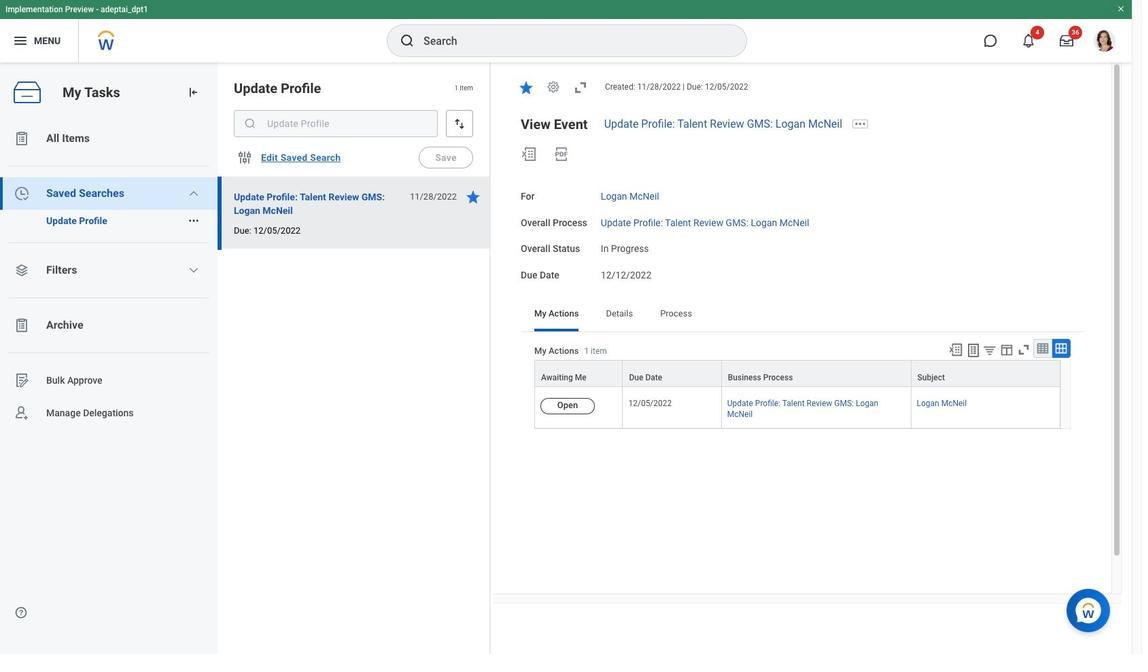 Task type: describe. For each thing, give the bounding box(es) containing it.
item list element
[[218, 63, 491, 655]]

export to excel image
[[949, 343, 964, 358]]

sort image
[[453, 117, 466, 131]]

1 row from the top
[[534, 360, 1061, 388]]

export to excel image
[[521, 146, 537, 162]]

gear image
[[547, 81, 560, 94]]

perspective image
[[14, 262, 30, 279]]

search image
[[399, 33, 415, 49]]

expand table image
[[1055, 342, 1068, 356]]

user plus image
[[14, 405, 30, 422]]

1 horizontal spatial star image
[[518, 79, 534, 96]]

star image inside item list element
[[465, 189, 481, 205]]

none text field inside item list element
[[234, 110, 438, 137]]

click to view/edit grid preferences image
[[1000, 343, 1015, 358]]

select to filter grid data image
[[983, 343, 998, 358]]

2 clipboard image from the top
[[14, 318, 30, 334]]

fullscreen image
[[1017, 343, 1032, 358]]

transformation import image
[[186, 86, 200, 99]]

notifications large image
[[1022, 34, 1036, 48]]

fullscreen image
[[573, 79, 589, 96]]

chevron down image for clock check "icon"
[[189, 188, 199, 199]]

chevron down image for 'perspective' image at the left of the page
[[189, 265, 199, 276]]

configure image
[[237, 150, 253, 166]]

1 clipboard image from the top
[[14, 131, 30, 147]]



Task type: locate. For each thing, give the bounding box(es) containing it.
clipboard image down 'perspective' image at the left of the page
[[14, 318, 30, 334]]

None text field
[[234, 110, 438, 137]]

Search Workday  search field
[[424, 26, 719, 56]]

1 vertical spatial chevron down image
[[189, 265, 199, 276]]

clipboard image
[[14, 131, 30, 147], [14, 318, 30, 334]]

chevron down image down related actions 'image'
[[189, 265, 199, 276]]

view printable version (pdf) image
[[554, 146, 570, 162]]

rename image
[[14, 373, 30, 389]]

clipboard image up clock check "icon"
[[14, 131, 30, 147]]

0 vertical spatial chevron down image
[[189, 188, 199, 199]]

2 chevron down image from the top
[[189, 265, 199, 276]]

1 vertical spatial star image
[[465, 189, 481, 205]]

0 horizontal spatial star image
[[465, 189, 481, 205]]

tab list
[[521, 299, 1085, 332]]

export to worksheets image
[[966, 343, 982, 359]]

1 chevron down image from the top
[[189, 188, 199, 199]]

chevron down image up related actions 'image'
[[189, 188, 199, 199]]

toolbar
[[942, 339, 1071, 360]]

profile logan mcneil image
[[1094, 30, 1116, 54]]

0 vertical spatial star image
[[518, 79, 534, 96]]

row
[[534, 360, 1061, 388], [534, 388, 1061, 429]]

clock check image
[[14, 186, 30, 202]]

search image
[[243, 117, 257, 131]]

star image
[[518, 79, 534, 96], [465, 189, 481, 205]]

1 vertical spatial clipboard image
[[14, 318, 30, 334]]

question outline image
[[14, 607, 28, 620]]

2 row from the top
[[534, 388, 1061, 429]]

table image
[[1036, 342, 1050, 356]]

inbox large image
[[1060, 34, 1074, 48]]

close environment banner image
[[1117, 5, 1125, 13]]

list
[[0, 122, 218, 624]]

justify image
[[12, 33, 29, 49]]

banner
[[0, 0, 1132, 63]]

related actions image
[[188, 215, 200, 227]]

chevron down image
[[189, 188, 199, 199], [189, 265, 199, 276]]

0 vertical spatial clipboard image
[[14, 131, 30, 147]]



Task type: vqa. For each thing, say whether or not it's contained in the screenshot.
Click to view/edit grid preferences "image"
yes



